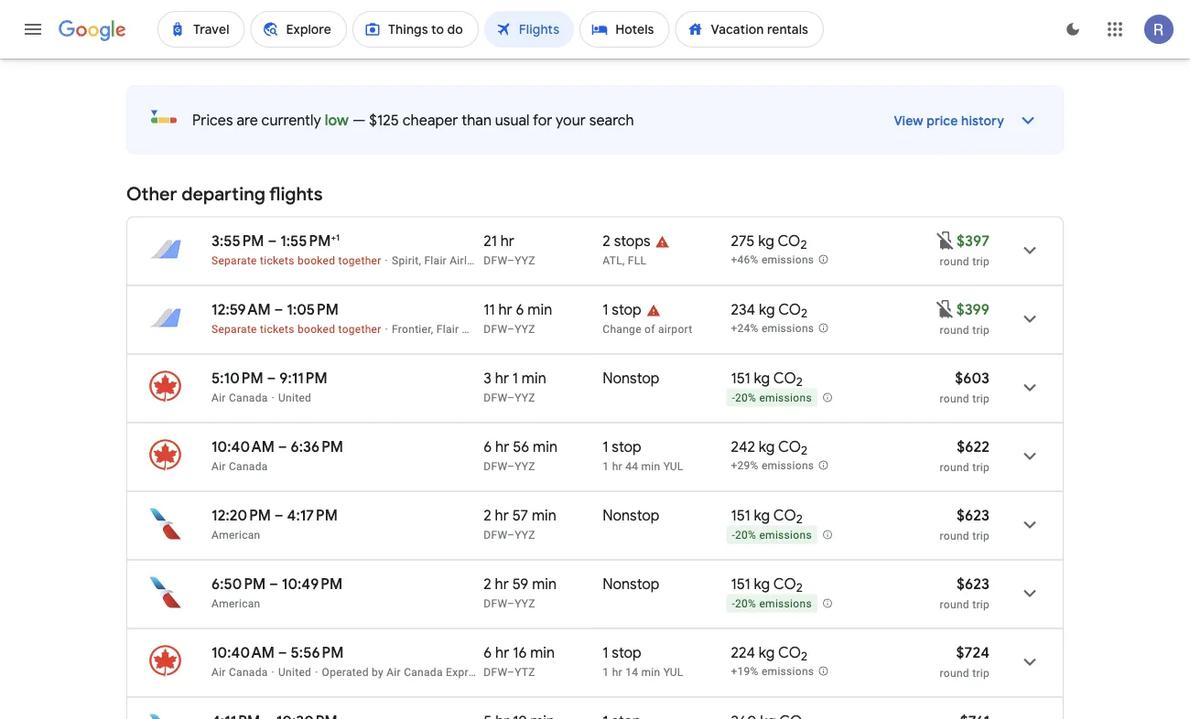 Task type: describe. For each thing, give the bounding box(es) containing it.
$623 for 2 hr 59 min
[[957, 575, 990, 594]]

flight details. leaves dallas/fort worth international airport at 3:55 pm on tuesday, december 26 and arrives at toronto pearson international airport at 1:55 pm on wednesday, december 27. image
[[1008, 229, 1052, 273]]

$397
[[957, 232, 990, 251]]

192 kg co 2 avg emissions
[[731, 2, 806, 37]]

price
[[927, 113, 959, 130]]

+19%
[[731, 666, 759, 679]]

spirit, flair airlines
[[392, 254, 489, 267]]

american inside 6:50 pm – 10:49 pm american
[[212, 598, 261, 610]]

min for 3 hr 1 min
[[522, 369, 547, 388]]

-20% emissions for 2 hr 59 min
[[732, 598, 812, 611]]

2 up 224 kg co 2
[[797, 581, 803, 596]]

air inside 10:40 am – 6:36 pm air canada
[[212, 460, 226, 473]]

5:56 pm
[[291, 644, 344, 663]]

layover (1 of 1) is a 5 hr 30 min overnight layover in orlando. transfer here from orlando international airport to orlando sanford international airport. element
[[603, 322, 722, 337]]

nonstop flight. element for 2 hr 57 min
[[603, 507, 660, 528]]

1:55 pm
[[280, 232, 331, 251]]

dfw for 3 hr 1 min
[[484, 392, 507, 404]]

2 stops flight. element
[[603, 232, 651, 253]]

1 up change
[[603, 300, 609, 319]]

—
[[353, 111, 366, 130]]

view price history image
[[1007, 98, 1051, 142]]

hr for 2 hr 57 min
[[495, 507, 509, 525]]

round trip for $399
[[940, 324, 990, 337]]

1 1 stop flight. element from the top
[[603, 300, 642, 322]]

603 US dollars text field
[[956, 369, 990, 388]]

stops
[[614, 232, 651, 251]]

stop for 1 stop
[[612, 300, 642, 319]]

192
[[731, 2, 753, 21]]

4:17 pm
[[287, 507, 338, 525]]

2 inside 192 kg co 2 avg emissions
[[799, 8, 805, 23]]

flair for 11
[[437, 323, 459, 336]]

flight details. leaves dallas/fort worth international airport at 5:10 pm on tuesday, december 26 and arrives at toronto pearson international airport at 9:11 pm on tuesday, december 26. image
[[1008, 366, 1052, 410]]

2 inside 275 kg co 2
[[801, 237, 807, 253]]

separate tickets booked together. this trip includes tickets from multiple airlines. missed connections may be protected by kiwi.com.. element for 1:55 pm
[[212, 254, 382, 267]]

fll
[[628, 254, 647, 267]]

flight details. leaves dallas/fort worth international airport at 12:20 pm on tuesday, december 26 and arrives at toronto pearson international airport at 4:17 pm on tuesday, december 26. image
[[1008, 503, 1052, 547]]

operated by air canada express - jazz
[[322, 666, 520, 679]]

2 down +24% emissions
[[797, 375, 803, 390]]

5:10 pm
[[212, 369, 263, 388]]

min inside 1 stop 1 hr 44 min yul
[[642, 460, 661, 473]]

emissions down 275 kg co 2
[[762, 254, 815, 267]]

6 for 56
[[484, 438, 492, 457]]

16
[[513, 644, 527, 663]]

dfw for 2 hr 59 min
[[484, 598, 507, 610]]

main menu image
[[22, 18, 44, 40]]

1 trip from the top
[[973, 255, 990, 268]]

flight details. leaves dallas/fort worth international airport at 6:50 pm on tuesday, december 26 and arrives at toronto pearson international airport at 10:49 pm on tuesday, december 26. image
[[1008, 572, 1052, 616]]

trip for 3 hr 1 min
[[973, 392, 990, 405]]

Arrival time: 1:55 PM on  Wednesday, December 27. text field
[[280, 232, 340, 251]]

layover (1 of 2) is a 4 hr 12 min layover at hartsfield-jackson atlanta international airport in atlanta. layover (2 of 2) is a 9 hr 20 min overnight layover at fort lauderdale-hollywood international airport in fort lauderdale. element
[[603, 253, 722, 268]]

air down departure time: 5:10 pm. text field
[[212, 392, 226, 404]]

express
[[446, 666, 487, 679]]

round for 3 hr 1 min
[[940, 392, 970, 405]]

1 left 14 at the right bottom of page
[[603, 666, 609, 679]]

change appearance image
[[1052, 7, 1096, 51]]

21
[[484, 232, 497, 251]]

151 kg co 2 for 2 hr 59 min
[[731, 575, 803, 596]]

Arrival time: 5:56 PM. text field
[[291, 644, 344, 663]]

623 US dollars text field
[[957, 507, 990, 525]]

1:00 pm
[[282, 2, 335, 21]]

kg for 6 hr 16 min
[[759, 644, 775, 663]]

min inside the 1 stop 1 hr 14 min yul
[[642, 666, 661, 679]]

1 up layover (1 of 1) is a 1 hr 44 min layover at montréal-pierre elliott trudeau international airport in montreal. element
[[603, 438, 609, 457]]

air left as
[[369, 24, 383, 37]]

– left 1:05 pm
[[274, 300, 283, 319]]

emissions down 224 kg co 2
[[762, 666, 815, 679]]

flight details. leaves dallas/fort worth international airport at 10:40 am on tuesday, december 26 and arrives at toronto pearson international airport at 6:36 pm on tuesday, december 26. image
[[1008, 435, 1052, 479]]

trip for 6 hr 16 min
[[973, 667, 990, 680]]

+46% emissions
[[731, 254, 815, 267]]

Arrival time: 9:11 PM. text field
[[280, 369, 328, 388]]

2 trip from the top
[[973, 324, 990, 337]]

kg for 2 hr 59 min
[[754, 575, 771, 594]]

air up departure time: 4:11 pm. text box
[[212, 666, 226, 679]]

20% for 2 hr 59 min
[[736, 598, 757, 611]]

- for 2 hr 59 min
[[732, 598, 736, 611]]

nonstop for 2 hr 59 min
[[603, 575, 660, 594]]

cheaper
[[403, 111, 458, 130]]

3 for 3 hr 5 min
[[484, 2, 492, 21]]

397 US dollars text field
[[957, 232, 990, 251]]

this price for this flight doesn't include overhead bin access. if you need a carry-on bag, use the bags filter to update prices. image
[[935, 298, 957, 320]]

3 for 3 hr 1 min
[[484, 369, 492, 388]]

flight details. leaves dallas/fort worth international airport at 12:59 am on tuesday, december 26 and arrives at toronto pearson international airport at 1:05 pm on tuesday, december 26. image
[[1008, 297, 1052, 341]]

11 hr 6 min dfw – yyz
[[484, 300, 553, 336]]

view price history
[[894, 113, 1005, 130]]

1 inside 3:55 pm – 1:55 pm + 1
[[336, 232, 340, 243]]

Arrival time: 4:17 PM. text field
[[287, 507, 338, 525]]

2 round from the top
[[940, 324, 970, 337]]

atl
[[603, 254, 623, 267]]

44
[[626, 460, 639, 473]]

booked for 1:05 pm
[[298, 323, 335, 336]]

+29% emissions
[[731, 460, 815, 473]]

dfw for 6 hr 56 min
[[484, 460, 507, 473]]

min for 6 hr 56 min
[[533, 438, 558, 457]]

3:55 pm – 1:55 pm + 1
[[212, 232, 340, 251]]

$623 for 2 hr 57 min
[[957, 507, 990, 525]]

hr for 6 hr 16 min
[[496, 644, 510, 663]]

leaves dallas/fort worth international airport at 10:40 am on tuesday, december 26 and arrives at toronto pearson international airport at 6:36 pm on tuesday, december 26. element
[[212, 438, 343, 457]]

11
[[484, 300, 495, 319]]

kg for 6 hr 56 min
[[759, 438, 775, 457]]

2 inside '242 kg co 2'
[[801, 444, 808, 459]]

co for 11 hr 6 min
[[779, 300, 802, 319]]

total duration 3 hr 5 min. element
[[484, 2, 603, 23]]

2 1 stop flight. element from the top
[[603, 438, 642, 459]]

currently
[[262, 111, 321, 130]]

stop for 1 stop 1 hr 44 min yul
[[612, 438, 642, 457]]

low
[[325, 111, 349, 130]]

usual
[[495, 111, 530, 130]]

$622 round trip
[[940, 438, 990, 474]]

hr inside the 1 stop 1 hr 14 min yul
[[612, 666, 623, 679]]

12:59 am – 1:05 pm
[[212, 300, 339, 319]]

kg inside 192 kg co 2 avg emissions
[[757, 2, 773, 21]]

59
[[513, 575, 529, 594]]

Departure time: 8:55 AM. text field
[[212, 2, 266, 21]]

leaves dallas/fort worth international airport at 4:11 pm on tuesday, december 26 and arrives at toronto pearson international airport at 10:30 pm on tuesday, december 26. element
[[212, 713, 338, 720]]

other
[[126, 183, 177, 206]]

emissions down +29% emissions on the right bottom of page
[[760, 530, 812, 542]]

min for 2 hr 59 min
[[532, 575, 557, 594]]

5:10 pm – 9:11 pm
[[212, 369, 328, 388]]

yyz for 57
[[515, 529, 536, 542]]

+29%
[[731, 460, 759, 473]]

are
[[237, 111, 258, 130]]

nonstop for 3 hr 5 min
[[603, 2, 660, 21]]

this price for this flight doesn't include overhead bin access. if you need a carry-on bag, use the bags filter to update prices. image
[[935, 230, 957, 252]]

together for 12:59 am – 1:05 pm
[[338, 323, 382, 336]]

151 for 2 hr 59 min
[[731, 575, 751, 594]]

air canada for 5:10 pm
[[212, 392, 268, 404]]

nonstop for 2 hr 57 min
[[603, 507, 660, 525]]

2 hr 59 min dfw – yyz
[[484, 575, 557, 610]]

than
[[462, 111, 492, 130]]

2 inside 234 kg co 2
[[802, 306, 808, 322]]

$399
[[957, 300, 990, 319]]

$724 round trip
[[940, 644, 990, 680]]

10:40 am – 6:36 pm air canada
[[212, 438, 343, 473]]

emissions inside 192 kg co 2 avg emissions
[[753, 24, 806, 37]]

round for 2 hr 59 min
[[940, 599, 970, 611]]

10:40 am – 5:56 pm
[[212, 644, 344, 663]]

yul for 242
[[664, 460, 684, 473]]

layover (1 of 1) is a 1 hr 14 min layover at montréal-pierre elliott trudeau international airport in montreal. element
[[603, 665, 722, 680]]

jazz
[[496, 666, 520, 679]]

275
[[731, 232, 755, 251]]

flight details. leaves dallas/fort worth international airport at 10:40 am on tuesday, december 26 and arrives at billy bishop toronto city airport at 5:56 pm on tuesday, december 26. image
[[1008, 641, 1052, 685]]

envoy
[[336, 24, 366, 37]]

234 kg co 2
[[731, 300, 808, 322]]

separate tickets booked together for 1:55 pm
[[212, 254, 382, 267]]

hr for 3 hr 5 min
[[495, 2, 509, 21]]

242 kg co 2
[[731, 438, 808, 459]]

frontier, flair airlines
[[392, 323, 501, 336]]

kg for 21 hr
[[759, 232, 775, 251]]

– inside 10:40 am – 6:36 pm air canada
[[278, 438, 287, 457]]

operated by envoy air as american eagle
[[271, 24, 482, 37]]

emissions up '242 kg co 2'
[[760, 392, 812, 405]]

total duration 3 hr 1 min. element
[[484, 369, 603, 391]]

kg for 2 hr 57 min
[[754, 507, 771, 525]]

234
[[731, 300, 756, 319]]

2 stops
[[603, 232, 651, 251]]

1 stop 1 hr 14 min yul
[[603, 644, 684, 679]]

atl , fll
[[603, 254, 647, 267]]

– left 1:00 pm
[[269, 2, 278, 21]]

prices are currently low — $125 cheaper than usual for your search
[[192, 111, 635, 130]]

total duration 2 hr 59 min. element
[[484, 575, 603, 597]]

3 hr 5 min dfw – yyz
[[484, 2, 549, 37]]

hr for 11 hr 6 min
[[499, 300, 513, 319]]

change of airport
[[603, 323, 693, 336]]

,
[[623, 254, 625, 267]]

– left 1:55 pm
[[268, 232, 277, 251]]

view
[[894, 113, 924, 130]]

leaves dallas/fort worth international airport at 8:55 am on tuesday, december 26 and arrives at toronto pearson international airport at 1:00 pm on tuesday, december 26. element
[[212, 2, 335, 21]]

hr for 3 hr 1 min
[[495, 369, 509, 388]]

724 US dollars text field
[[957, 644, 990, 663]]

booked for 1:55 pm
[[298, 254, 335, 267]]

yyz for 6
[[515, 323, 536, 336]]

canada down leaves dallas/fort worth international airport at 10:40 am on tuesday, december 26 and arrives at billy bishop toronto city airport at 5:56 pm on tuesday, december 26. element
[[229, 666, 268, 679]]

emissions down 234 kg co 2
[[762, 323, 815, 335]]

6:36 pm
[[291, 438, 343, 457]]

12:20 pm – 4:17 pm american
[[212, 507, 338, 542]]

nonstop flight. element for 2 hr 59 min
[[603, 575, 660, 597]]

round trip for $397
[[940, 255, 990, 268]]

+46%
[[731, 254, 759, 267]]

your
[[556, 111, 586, 130]]

224 kg co 2
[[731, 644, 808, 665]]

6 hr 56 min dfw – yyz
[[484, 438, 558, 473]]

leaves dallas/fort worth international airport at 12:20 pm on tuesday, december 26 and arrives at toronto pearson international airport at 4:17 pm on tuesday, december 26. element
[[212, 507, 338, 525]]

hr inside 1 stop 1 hr 44 min yul
[[612, 460, 623, 473]]

american right as
[[402, 24, 451, 37]]



Task type: vqa. For each thing, say whether or not it's contained in the screenshot.
Total duration 3 hr 5 min. element
yes



Task type: locate. For each thing, give the bounding box(es) containing it.
dfw inside 2 hr 57 min dfw – yyz
[[484, 529, 507, 542]]

– inside 21 hr dfw – yyz
[[507, 254, 515, 267]]

min for 11 hr 6 min
[[528, 300, 553, 319]]

nonstop flight. element for 3 hr 1 min
[[603, 369, 660, 391]]

dfw
[[484, 24, 507, 37], [484, 254, 507, 267], [484, 323, 507, 336], [484, 392, 507, 404], [484, 460, 507, 473], [484, 529, 507, 542], [484, 598, 507, 610], [484, 666, 507, 679]]

change
[[603, 323, 642, 336]]

yyz down 59 at the bottom of the page
[[515, 598, 536, 610]]

stop for 1 stop 1 hr 14 min yul
[[612, 644, 642, 663]]

hr right "21"
[[501, 232, 515, 251]]

stop inside the 1 stop 1 hr 14 min yul
[[612, 644, 642, 663]]

1 inside 3 hr 1 min dfw – yyz
[[513, 369, 518, 388]]

yyz down total duration 21 hr. element
[[515, 254, 536, 267]]

frontier,
[[392, 323, 434, 336]]

kg inside 275 kg co 2
[[759, 232, 775, 251]]

together down 1:05 pm
[[338, 323, 382, 336]]

1 vertical spatial operated
[[322, 666, 369, 679]]

56
[[513, 438, 530, 457]]

yyz inside 21 hr dfw – yyz
[[515, 254, 536, 267]]

12:59 am
[[212, 300, 271, 319]]

$623 left flight details. leaves dallas/fort worth international airport at 6:50 pm on tuesday, december 26 and arrives at toronto pearson international airport at 10:49 pm on tuesday, december 26. image
[[957, 575, 990, 594]]

0 vertical spatial tickets
[[260, 254, 295, 267]]

min inside 3 hr 1 min dfw – yyz
[[522, 369, 547, 388]]

8:55 am – 1:00 pm
[[212, 2, 335, 21]]

3 inside 3 hr 1 min dfw – yyz
[[484, 369, 492, 388]]

2 vertical spatial 151
[[731, 575, 751, 594]]

-20% emissions down +29% emissions on the right bottom of page
[[732, 530, 812, 542]]

1 nonstop flight. element from the top
[[603, 2, 660, 23]]

flights
[[269, 183, 323, 206]]

departure time: 10:40 am. text field for 5:56 pm
[[212, 644, 275, 663]]

yyz inside 3 hr 5 min dfw – yyz
[[515, 24, 536, 37]]

0 vertical spatial 151 kg co 2
[[731, 369, 803, 390]]

5 yyz from the top
[[515, 460, 536, 473]]

– inside 6 hr 56 min dfw – yyz
[[507, 460, 515, 473]]

6:50 pm
[[212, 575, 266, 594]]

2 151 from the top
[[731, 507, 751, 525]]

1 10:40 am from the top
[[212, 438, 275, 457]]

1 3 from the top
[[484, 2, 492, 21]]

avg
[[731, 24, 750, 37]]

1 vertical spatial 3
[[484, 369, 492, 388]]

Departure time: 10:40 AM. text field
[[212, 438, 275, 457], [212, 644, 275, 663]]

2 separate tickets booked together from the top
[[212, 323, 382, 336]]

co for 3 hr 1 min
[[774, 369, 797, 388]]

united down 10:40 am – 5:56 pm
[[278, 666, 312, 679]]

dfw for 6 hr 16 min
[[484, 666, 507, 679]]

– down total duration 11 hr 6 min. "element"
[[507, 323, 515, 336]]

hr left 5
[[495, 2, 509, 21]]

separate tickets booked together down 1:55 pm
[[212, 254, 382, 267]]

stop inside 1 stop 1 hr 44 min yul
[[612, 438, 642, 457]]

1 vertical spatial 10:40 am
[[212, 644, 275, 663]]

Departure time: 6:50 PM. text field
[[212, 575, 266, 594]]

1 dfw from the top
[[484, 24, 507, 37]]

1 vertical spatial booked
[[298, 323, 335, 336]]

yul right 14 at the right bottom of page
[[664, 666, 684, 679]]

stop up 14 at the right bottom of page
[[612, 644, 642, 663]]

operated for operated by envoy air as american eagle
[[271, 24, 318, 37]]

– inside 3 hr 5 min dfw – yyz
[[507, 24, 515, 37]]

yul inside the 1 stop 1 hr 14 min yul
[[664, 666, 684, 679]]

1 round from the top
[[940, 255, 970, 268]]

1 stop from the top
[[612, 300, 642, 319]]

4 round from the top
[[940, 461, 970, 474]]

yul right "44"
[[664, 460, 684, 473]]

6:50 pm – 10:49 pm american
[[212, 575, 343, 610]]

american down the 8:55 am
[[212, 24, 261, 37]]

2 vertical spatial -20% emissions
[[732, 598, 812, 611]]

round inside the $603 round trip
[[940, 392, 970, 405]]

total duration 6 hr 56 min. element
[[484, 438, 603, 459]]

151 down +24%
[[731, 369, 751, 388]]

min for 3 hr 5 min
[[525, 2, 549, 21]]

prices
[[192, 111, 233, 130]]

1 separate tickets booked together. this trip includes tickets from multiple airlines. missed connections may be protected by kiwi.com.. element from the top
[[212, 254, 382, 267]]

4 yyz from the top
[[515, 392, 536, 404]]

– down total duration 3 hr 1 min. element
[[507, 392, 515, 404]]

0 vertical spatial stop
[[612, 300, 642, 319]]

8 dfw from the top
[[484, 666, 507, 679]]

1 vertical spatial $623 round trip
[[940, 575, 990, 611]]

$623 round trip for 2 hr 59 min
[[940, 575, 990, 611]]

kg right 192
[[757, 2, 773, 21]]

round for 6 hr 56 min
[[940, 461, 970, 474]]

trip for 2 hr 57 min
[[973, 530, 990, 543]]

3 inside 3 hr 5 min dfw – yyz
[[484, 2, 492, 21]]

7 dfw from the top
[[484, 598, 507, 610]]

0 vertical spatial flair
[[424, 254, 447, 267]]

$623 round trip
[[940, 507, 990, 543], [940, 575, 990, 611]]

eagle
[[454, 24, 482, 37]]

1 vertical spatial flair
[[437, 323, 459, 336]]

242
[[731, 438, 756, 457]]

– inside 6:50 pm – 10:49 pm american
[[269, 575, 278, 594]]

dfw inside 2 hr 59 min dfw – yyz
[[484, 598, 507, 610]]

6 for 16
[[484, 644, 492, 663]]

dfw for 11 hr 6 min
[[484, 323, 507, 336]]

2 down +29% emissions on the right bottom of page
[[797, 512, 803, 528]]

0 vertical spatial $623
[[957, 507, 990, 525]]

tickets for 1:05 pm
[[260, 323, 295, 336]]

trip inside the $603 round trip
[[973, 392, 990, 405]]

-20% emissions up 224 kg co 2
[[732, 598, 812, 611]]

separate tickets booked together down 1:05 pm
[[212, 323, 382, 336]]

2 round trip from the top
[[940, 324, 990, 337]]

$724
[[957, 644, 990, 663]]

- up 242
[[732, 392, 736, 405]]

yyz down total duration 11 hr 6 min. "element"
[[515, 323, 536, 336]]

dfw inside 3 hr 5 min dfw – yyz
[[484, 24, 507, 37]]

– inside 3 hr 1 min dfw – yyz
[[507, 392, 515, 404]]

10:40 am for 10:40 am – 6:36 pm air canada
[[212, 438, 275, 457]]

canada down departure time: 5:10 pm. text field
[[229, 392, 268, 404]]

of
[[645, 323, 656, 336]]

yyz for 59
[[515, 598, 536, 610]]

622 US dollars text field
[[957, 438, 990, 457]]

round inside $724 round trip
[[940, 667, 970, 680]]

1 vertical spatial yul
[[664, 666, 684, 679]]

6 inside 11 hr 6 min dfw – yyz
[[516, 300, 524, 319]]

3 down frontier, flair airlines
[[484, 369, 492, 388]]

6 dfw from the top
[[484, 529, 507, 542]]

5 dfw from the top
[[484, 460, 507, 473]]

-20% emissions for 2 hr 57 min
[[732, 530, 812, 542]]

hr inside 21 hr dfw – yyz
[[501, 232, 515, 251]]

2 3 from the top
[[484, 369, 492, 388]]

co inside 192 kg co 2 avg emissions
[[776, 2, 799, 21]]

5 trip from the top
[[973, 530, 990, 543]]

hr down 11 hr 6 min dfw – yyz
[[495, 369, 509, 388]]

3 trip from the top
[[973, 392, 990, 405]]

dfw for 3 hr 5 min
[[484, 24, 507, 37]]

round inside the $622 round trip
[[940, 461, 970, 474]]

–
[[269, 2, 278, 21], [507, 24, 515, 37], [268, 232, 277, 251], [507, 254, 515, 267], [274, 300, 283, 319], [507, 323, 515, 336], [267, 369, 276, 388], [507, 392, 515, 404], [278, 438, 287, 457], [507, 460, 515, 473], [275, 507, 284, 525], [507, 529, 515, 542], [269, 575, 278, 594], [507, 598, 515, 610], [278, 644, 287, 663], [507, 666, 515, 679]]

yyz inside 2 hr 59 min dfw – yyz
[[515, 598, 536, 610]]

dfw inside 6 hr 56 min dfw – yyz
[[484, 460, 507, 473]]

– left arrival time: 6:36 pm. text field on the left bottom of the page
[[278, 438, 287, 457]]

hr left 14 at the right bottom of page
[[612, 666, 623, 679]]

151 kg co 2 for 3 hr 1 min
[[731, 369, 803, 390]]

7 trip from the top
[[973, 667, 990, 680]]

co
[[776, 2, 799, 21], [778, 232, 801, 251], [779, 300, 802, 319], [774, 369, 797, 388], [779, 438, 801, 457], [774, 507, 797, 525], [774, 575, 797, 594], [779, 644, 801, 663]]

departure time: 10:40 am. text field for 6:36 pm
[[212, 438, 275, 457]]

hr inside 11 hr 6 min dfw – yyz
[[499, 300, 513, 319]]

kg inside '242 kg co 2'
[[759, 438, 775, 457]]

together for 3:55 pm – 1:55 pm + 1
[[338, 254, 382, 267]]

united
[[278, 392, 312, 404], [278, 666, 312, 679]]

min inside 2 hr 57 min dfw – yyz
[[532, 507, 557, 525]]

separate tickets booked together. this trip includes tickets from multiple airlines. missed connections may be protected by kiwi.com.. element for 1:05 pm
[[212, 323, 382, 336]]

kg inside 234 kg co 2
[[759, 300, 775, 319]]

- for 2 hr 57 min
[[732, 530, 736, 542]]

min for 6 hr 16 min
[[531, 644, 555, 663]]

hr inside 2 hr 59 min dfw – yyz
[[495, 575, 509, 594]]

co up +29% emissions on the right bottom of page
[[779, 438, 801, 457]]

separate
[[212, 254, 257, 267], [212, 323, 257, 336]]

2 separate from the top
[[212, 323, 257, 336]]

0 vertical spatial $623 round trip
[[940, 507, 990, 543]]

4 nonstop flight. element from the top
[[603, 575, 660, 597]]

by for envoy
[[321, 24, 333, 37]]

air canada down leaves dallas/fort worth international airport at 10:40 am on tuesday, december 26 and arrives at billy bishop toronto city airport at 5:56 pm on tuesday, december 26. element
[[212, 666, 268, 679]]

623 US dollars text field
[[957, 575, 990, 594]]

$623 round trip for 2 hr 57 min
[[940, 507, 990, 543]]

dfw down total duration 2 hr 59 min. element
[[484, 598, 507, 610]]

3 151 from the top
[[731, 575, 751, 594]]

trip down $603 text box
[[973, 392, 990, 405]]

Departure time: 5:10 PM. text field
[[212, 369, 263, 388]]

round trip down $399 text box
[[940, 324, 990, 337]]

search
[[590, 111, 635, 130]]

2 nonstop from the top
[[603, 369, 660, 388]]

separate tickets booked together
[[212, 254, 382, 267], [212, 323, 382, 336]]

1 vertical spatial departure time: 10:40 am. text field
[[212, 644, 275, 663]]

2 vertical spatial 151 kg co 2
[[731, 575, 803, 596]]

0 vertical spatial together
[[338, 254, 382, 267]]

1 $623 round trip from the top
[[940, 507, 990, 543]]

1 united from the top
[[278, 392, 312, 404]]

total duration 11 hr 6 min. element
[[484, 300, 603, 322]]

– inside 2 hr 59 min dfw – yyz
[[507, 598, 515, 610]]

1 vertical spatial 6
[[484, 438, 492, 457]]

separate for 3:55 pm
[[212, 254, 257, 267]]

yyz inside 3 hr 1 min dfw – yyz
[[515, 392, 536, 404]]

1 departure time: 10:40 am. text field from the top
[[212, 438, 275, 457]]

2 vertical spatial 20%
[[736, 598, 757, 611]]

2 up +46% emissions
[[801, 237, 807, 253]]

6 inside '6 hr 16 min dfw – ytz'
[[484, 644, 492, 663]]

co right 192
[[776, 2, 799, 21]]

round down $724 text field
[[940, 667, 970, 680]]

stop
[[612, 300, 642, 319], [612, 438, 642, 457], [612, 644, 642, 663]]

min inside 2 hr 59 min dfw – yyz
[[532, 575, 557, 594]]

$623 left flight details. leaves dallas/fort worth international airport at 12:20 pm on tuesday, december 26 and arrives at toronto pearson international airport at 4:17 pm on tuesday, december 26. image
[[957, 507, 990, 525]]

total duration 6 hr 16 min. element
[[484, 644, 603, 665]]

– inside 12:20 pm – 4:17 pm american
[[275, 507, 284, 525]]

3 nonstop flight. element from the top
[[603, 507, 660, 528]]

$603 round trip
[[940, 369, 990, 405]]

1 separate tickets booked together from the top
[[212, 254, 382, 267]]

0 vertical spatial 3
[[484, 2, 492, 21]]

+24%
[[731, 323, 759, 335]]

american inside 12:20 pm – 4:17 pm american
[[212, 529, 261, 542]]

0 vertical spatial departure time: 10:40 am. text field
[[212, 438, 275, 457]]

3 left 5
[[484, 2, 492, 21]]

co inside '242 kg co 2'
[[779, 438, 801, 457]]

0 vertical spatial round trip
[[940, 255, 990, 268]]

2 inside 224 kg co 2
[[801, 650, 808, 665]]

air canada for 10:40 am
[[212, 666, 268, 679]]

2 separate tickets booked together. this trip includes tickets from multiple airlines. missed connections may be protected by kiwi.com.. element from the top
[[212, 323, 382, 336]]

kg up 224 kg co 2
[[754, 575, 771, 594]]

co up +46% emissions
[[778, 232, 801, 251]]

3 dfw from the top
[[484, 323, 507, 336]]

2 yul from the top
[[664, 666, 684, 679]]

as
[[386, 24, 399, 37]]

5 round from the top
[[940, 530, 970, 543]]

separate tickets booked together. this trip includes tickets from multiple airlines. missed connections may be protected by kiwi.com.. element down 1:55 pm
[[212, 254, 382, 267]]

min inside '6 hr 16 min dfw – ytz'
[[531, 644, 555, 663]]

2 20% from the top
[[736, 530, 757, 542]]

1 stop 1 hr 44 min yul
[[603, 438, 684, 473]]

10:40 am inside 10:40 am – 6:36 pm air canada
[[212, 438, 275, 457]]

1 vertical spatial separate tickets booked together. this trip includes tickets from multiple airlines. missed connections may be protected by kiwi.com.. element
[[212, 323, 382, 336]]

20% up 242
[[736, 392, 757, 405]]

trip down $724 text field
[[973, 667, 990, 680]]

2 -20% emissions from the top
[[732, 530, 812, 542]]

2 vertical spatial 6
[[484, 644, 492, 663]]

+19% emissions
[[731, 666, 815, 679]]

nonstop for 3 hr 1 min
[[603, 369, 660, 388]]

0 vertical spatial by
[[321, 24, 333, 37]]

275 kg co 2
[[731, 232, 807, 253]]

2 up atl on the top
[[603, 232, 611, 251]]

air canada
[[212, 392, 268, 404], [212, 666, 268, 679]]

1 vertical spatial together
[[338, 323, 382, 336]]

Arrival time: 1:05 PM. text field
[[287, 300, 339, 319]]

3 hr 1 min dfw – yyz
[[484, 369, 547, 404]]

min
[[525, 2, 549, 21], [528, 300, 553, 319], [522, 369, 547, 388], [533, 438, 558, 457], [642, 460, 661, 473], [532, 507, 557, 525], [532, 575, 557, 594], [531, 644, 555, 663], [642, 666, 661, 679]]

Arrival time: 1:00 PM. text field
[[282, 2, 335, 21]]

6
[[516, 300, 524, 319], [484, 438, 492, 457], [484, 644, 492, 663]]

1 vertical spatial $623
[[957, 575, 990, 594]]

flair right spirit,
[[424, 254, 447, 267]]

1 151 from the top
[[731, 369, 751, 388]]

7 yyz from the top
[[515, 598, 536, 610]]

trip down $622
[[973, 461, 990, 474]]

– down 16
[[507, 666, 515, 679]]

3:55 pm
[[212, 232, 264, 251]]

united for 5:56 pm
[[278, 666, 312, 679]]

1 nonstop from the top
[[603, 2, 660, 21]]

151 kg co 2 up 224 kg co 2
[[731, 575, 803, 596]]

1 20% from the top
[[736, 392, 757, 405]]

airlines for 21
[[450, 254, 489, 267]]

+24% emissions
[[731, 323, 815, 335]]

trip for 2 hr 59 min
[[973, 599, 990, 611]]

nonstop flight. element
[[603, 2, 660, 23], [603, 369, 660, 391], [603, 507, 660, 528], [603, 575, 660, 597]]

leaves dallas/fort worth international airport at 5:10 pm on tuesday, december 26 and arrives at toronto pearson international airport at 9:11 pm on tuesday, december 26. element
[[212, 369, 328, 388]]

– left 4:17 pm
[[275, 507, 284, 525]]

1 together from the top
[[338, 254, 382, 267]]

151 kg co 2 down +24% emissions
[[731, 369, 803, 390]]

1 stop flight. element
[[603, 300, 642, 322], [603, 438, 642, 459], [603, 644, 642, 665], [603, 713, 642, 720]]

– left 5:56 pm
[[278, 644, 287, 663]]

– inside '6 hr 16 min dfw – ytz'
[[507, 666, 515, 679]]

co up 224 kg co 2
[[774, 575, 797, 594]]

0 vertical spatial 151
[[731, 369, 751, 388]]

co inside 224 kg co 2
[[779, 644, 801, 663]]

-20% emissions
[[732, 392, 812, 405], [732, 530, 812, 542], [732, 598, 812, 611]]

airlines
[[450, 254, 489, 267], [462, 323, 501, 336]]

1 vertical spatial -20% emissions
[[732, 530, 812, 542]]

hr left 56
[[496, 438, 510, 457]]

1 vertical spatial separate
[[212, 323, 257, 336]]

2 dfw from the top
[[484, 254, 507, 267]]

2 $623 round trip from the top
[[940, 575, 990, 611]]

20% for 2 hr 57 min
[[736, 530, 757, 542]]

1 vertical spatial round trip
[[940, 324, 990, 337]]

1 vertical spatial stop
[[612, 438, 642, 457]]

total duration 21 hr. element
[[484, 232, 603, 253]]

+
[[331, 232, 336, 243]]

spirit,
[[392, 254, 421, 267]]

total duration 5 hr 19 min. element
[[484, 713, 603, 720]]

canada down leaves dallas/fort worth international airport at 10:40 am on tuesday, december 26 and arrives at toronto pearson international airport at 6:36 pm on tuesday, december 26. element
[[229, 460, 268, 473]]

10:40 am up departure time: 12:20 pm. text box
[[212, 438, 275, 457]]

kg down +24% emissions
[[754, 369, 771, 388]]

by for air
[[372, 666, 384, 679]]

2 air canada from the top
[[212, 666, 268, 679]]

151 kg co 2 down +29% emissions on the right bottom of page
[[731, 507, 803, 528]]

0 vertical spatial separate tickets booked together. this trip includes tickets from multiple airlines. missed connections may be protected by kiwi.com.. element
[[212, 254, 382, 267]]

dfw inside '6 hr 16 min dfw – ytz'
[[484, 666, 507, 679]]

$623
[[957, 507, 990, 525], [957, 575, 990, 594]]

399 US dollars text field
[[957, 300, 990, 319]]

min inside 11 hr 6 min dfw – yyz
[[528, 300, 553, 319]]

6 yyz from the top
[[515, 529, 536, 542]]

0 vertical spatial separate tickets booked together
[[212, 254, 382, 267]]

– inside 11 hr 6 min dfw – yyz
[[507, 323, 515, 336]]

0 horizontal spatial operated
[[271, 24, 318, 37]]

hr for 6 hr 56 min
[[496, 438, 510, 457]]

1 up layover (1 of 1) is a 1 hr 14 min layover at montréal-pierre elliott trudeau international airport in montreal. element
[[603, 644, 609, 663]]

1 vertical spatial separate tickets booked together
[[212, 323, 382, 336]]

round trip
[[940, 255, 990, 268], [940, 324, 990, 337]]

2 united from the top
[[278, 666, 312, 679]]

6 trip from the top
[[973, 599, 990, 611]]

3 yyz from the top
[[515, 323, 536, 336]]

1 booked from the top
[[298, 254, 335, 267]]

2 left 59 at the bottom of the page
[[484, 575, 492, 594]]

2 nonstop flight. element from the top
[[603, 369, 660, 391]]

9:11 pm
[[280, 369, 328, 388]]

yul for 224
[[664, 666, 684, 679]]

3 nonstop from the top
[[603, 507, 660, 525]]

151 up 224
[[731, 575, 751, 594]]

hr right 11 on the top
[[499, 300, 513, 319]]

co inside 234 kg co 2
[[779, 300, 802, 319]]

airlines for 11
[[462, 323, 501, 336]]

yyz inside 6 hr 56 min dfw – yyz
[[515, 460, 536, 473]]

hr inside '6 hr 16 min dfw – ytz'
[[496, 644, 510, 663]]

0 vertical spatial 20%
[[736, 392, 757, 405]]

yyz for 1
[[515, 392, 536, 404]]

min inside 6 hr 56 min dfw – yyz
[[533, 438, 558, 457]]

hr inside 3 hr 1 min dfw – yyz
[[495, 369, 509, 388]]

151 kg co 2 for 2 hr 57 min
[[731, 507, 803, 528]]

air left express
[[387, 666, 401, 679]]

2 inside 2 hr 57 min dfw – yyz
[[484, 507, 492, 525]]

4 nonstop from the top
[[603, 575, 660, 594]]

dfw for 2 hr 57 min
[[484, 529, 507, 542]]

kg for 3 hr 1 min
[[754, 369, 771, 388]]

2 vertical spatial stop
[[612, 644, 642, 663]]

booked
[[298, 254, 335, 267], [298, 323, 335, 336]]

round down $622
[[940, 461, 970, 474]]

3 151 kg co 2 from the top
[[731, 575, 803, 596]]

operated
[[271, 24, 318, 37], [322, 666, 369, 679]]

 image
[[385, 254, 388, 267]]

0 vertical spatial 6
[[516, 300, 524, 319]]

2 left 57
[[484, 507, 492, 525]]

kg
[[757, 2, 773, 21], [759, 232, 775, 251], [759, 300, 775, 319], [754, 369, 771, 388], [759, 438, 775, 457], [754, 507, 771, 525], [754, 575, 771, 594], [759, 644, 775, 663]]

1:05 pm
[[287, 300, 339, 319]]

2 151 kg co 2 from the top
[[731, 507, 803, 528]]

united for 9:11 pm
[[278, 392, 312, 404]]

min right 14 at the right bottom of page
[[642, 666, 661, 679]]

Departure time: 12:20 PM. text field
[[212, 507, 271, 525]]

yyz for 5
[[515, 24, 536, 37]]

min for 2 hr 57 min
[[532, 507, 557, 525]]

1 air canada from the top
[[212, 392, 268, 404]]

hr inside 6 hr 56 min dfw – yyz
[[496, 438, 510, 457]]

round down $623 text field
[[940, 599, 970, 611]]

round for 2 hr 57 min
[[940, 530, 970, 543]]

tickets for 1:55 pm
[[260, 254, 295, 267]]

1 vertical spatial 151
[[731, 507, 751, 525]]

0 vertical spatial air canada
[[212, 392, 268, 404]]

– down 56
[[507, 460, 515, 473]]

yul
[[664, 460, 684, 473], [664, 666, 684, 679]]

flair
[[424, 254, 447, 267], [437, 323, 459, 336]]

2
[[799, 8, 805, 23], [603, 232, 611, 251], [801, 237, 807, 253], [802, 306, 808, 322], [797, 375, 803, 390], [801, 444, 808, 459], [484, 507, 492, 525], [797, 512, 803, 528], [484, 575, 492, 594], [797, 581, 803, 596], [801, 650, 808, 665]]

separate tickets booked together for 1:05 pm
[[212, 323, 382, 336]]

3 round from the top
[[940, 392, 970, 405]]

4 trip from the top
[[973, 461, 990, 474]]

for
[[533, 111, 553, 130]]

2 yyz from the top
[[515, 254, 536, 267]]

yyz inside 2 hr 57 min dfw – yyz
[[515, 529, 536, 542]]

total duration 2 hr 57 min. element
[[484, 507, 603, 528]]

hr inside 2 hr 57 min dfw – yyz
[[495, 507, 509, 525]]

1 -20% emissions from the top
[[732, 392, 812, 405]]

round for 6 hr 16 min
[[940, 667, 970, 680]]

round down this price for this flight doesn't include overhead bin access. if you need a carry-on bag, use the bags filter to update prices. icon
[[940, 324, 970, 337]]

other departing flights
[[126, 183, 323, 206]]

airport
[[659, 323, 693, 336]]

together
[[338, 254, 382, 267], [338, 323, 382, 336]]

co inside 275 kg co 2
[[778, 232, 801, 251]]

hr
[[495, 2, 509, 21], [501, 232, 515, 251], [499, 300, 513, 319], [495, 369, 509, 388], [496, 438, 510, 457], [612, 460, 623, 473], [495, 507, 509, 525], [495, 575, 509, 594], [496, 644, 510, 663], [612, 666, 623, 679]]

nonstop flight. element for 3 hr 5 min
[[603, 2, 660, 23]]

1 round trip from the top
[[940, 255, 990, 268]]

2 tickets from the top
[[260, 323, 295, 336]]

air canada down departure time: 5:10 pm. text field
[[212, 392, 268, 404]]

trip inside the $622 round trip
[[973, 461, 990, 474]]

1 vertical spatial by
[[372, 666, 384, 679]]

 image
[[385, 323, 388, 336]]

emissions right avg
[[753, 24, 806, 37]]

57
[[513, 507, 529, 525]]

american
[[212, 24, 261, 37], [402, 24, 451, 37], [212, 529, 261, 542], [212, 598, 261, 610]]

leaves dallas/fort worth international airport at 6:50 pm on tuesday, december 26 and arrives at toronto pearson international airport at 10:49 pm on tuesday, december 26. element
[[212, 575, 343, 594]]

leaves dallas/fort worth international airport at 12:59 am on tuesday, december 26 and arrives at toronto pearson international airport at 1:05 pm on tuesday, december 26. element
[[212, 300, 339, 319]]

2 departure time: 10:40 am. text field from the top
[[212, 644, 275, 663]]

– down total duration 21 hr. element
[[507, 254, 515, 267]]

6 round from the top
[[940, 599, 970, 611]]

$603
[[956, 369, 990, 388]]

761 US dollars text field
[[961, 713, 990, 720]]

10:40 am
[[212, 438, 275, 457], [212, 644, 275, 663]]

co for 2 hr 59 min
[[774, 575, 797, 594]]

trip inside $724 round trip
[[973, 667, 990, 680]]

separate tickets booked together. this trip includes tickets from multiple airlines. missed connections may be protected by kiwi.com.. element
[[212, 254, 382, 267], [212, 323, 382, 336]]

yyz for 56
[[515, 460, 536, 473]]

– right departure time: 6:50 pm. text box
[[269, 575, 278, 594]]

1 vertical spatial air canada
[[212, 666, 268, 679]]

hr left 57
[[495, 507, 509, 525]]

- left the 'jazz'
[[490, 666, 493, 679]]

151 for 2 hr 57 min
[[731, 507, 751, 525]]

dfw inside 11 hr 6 min dfw – yyz
[[484, 323, 507, 336]]

3 1 stop flight. element from the top
[[603, 644, 642, 665]]

1
[[336, 232, 340, 243], [603, 300, 609, 319], [513, 369, 518, 388], [603, 438, 609, 457], [603, 460, 609, 473], [603, 644, 609, 663], [603, 666, 609, 679]]

1 yyz from the top
[[515, 24, 536, 37]]

1 tickets from the top
[[260, 254, 295, 267]]

4 dfw from the top
[[484, 392, 507, 404]]

21 hr dfw – yyz
[[484, 232, 536, 267]]

10:49 pm
[[282, 575, 343, 594]]

$623 round trip up $623 text field
[[940, 507, 990, 543]]

151 down +29%
[[731, 507, 751, 525]]

airlines down 11 on the top
[[462, 323, 501, 336]]

hr for 2 hr 59 min
[[495, 575, 509, 594]]

canada left express
[[404, 666, 443, 679]]

tickets
[[260, 254, 295, 267], [260, 323, 295, 336]]

1 horizontal spatial operated
[[322, 666, 369, 679]]

- for 3 hr 1 min
[[732, 392, 736, 405]]

2 up +29% emissions on the right bottom of page
[[801, 444, 808, 459]]

0 vertical spatial separate
[[212, 254, 257, 267]]

3 stop from the top
[[612, 644, 642, 663]]

departing
[[182, 183, 265, 206]]

1 151 kg co 2 from the top
[[731, 369, 803, 390]]

10:40 am for 10:40 am – 5:56 pm
[[212, 644, 275, 663]]

0 vertical spatial united
[[278, 392, 312, 404]]

leaves dallas/fort worth international airport at 10:40 am on tuesday, december 26 and arrives at billy bishop toronto city airport at 5:56 pm on tuesday, december 26. element
[[212, 644, 344, 663]]

yyz inside 11 hr 6 min dfw – yyz
[[515, 323, 536, 336]]

yul inside 1 stop 1 hr 44 min yul
[[664, 460, 684, 473]]

Departure time: 4:11 PM. text field
[[212, 713, 260, 720]]

round trip down $397 "text field"
[[940, 255, 990, 268]]

0 vertical spatial 10:40 am
[[212, 438, 275, 457]]

co up +19% emissions
[[779, 644, 801, 663]]

1 separate from the top
[[212, 254, 257, 267]]

Arrival time: 10:49 PM. text field
[[282, 575, 343, 594]]

224
[[731, 644, 756, 663]]

2 10:40 am from the top
[[212, 644, 275, 663]]

united down 9:11 pm
[[278, 392, 312, 404]]

0 vertical spatial operated
[[271, 24, 318, 37]]

co for 6 hr 16 min
[[779, 644, 801, 663]]

2 together from the top
[[338, 323, 382, 336]]

round
[[940, 255, 970, 268], [940, 324, 970, 337], [940, 392, 970, 405], [940, 461, 970, 474], [940, 530, 970, 543], [940, 599, 970, 611], [940, 667, 970, 680]]

trip for 6 hr 56 min
[[973, 461, 990, 474]]

- down +29%
[[732, 530, 736, 542]]

2 inside 2 hr 59 min dfw – yyz
[[484, 575, 492, 594]]

1 vertical spatial united
[[278, 666, 312, 679]]

3 -20% emissions from the top
[[732, 598, 812, 611]]

6 hr 16 min dfw – ytz
[[484, 644, 555, 679]]

151 for 3 hr 1 min
[[731, 369, 751, 388]]

trip down $399 text box
[[973, 324, 990, 337]]

20% for 3 hr 1 min
[[736, 392, 757, 405]]

2 booked from the top
[[298, 323, 335, 336]]

Departure time: 3:55 PM. text field
[[212, 232, 264, 251]]

-20% emissions for 3 hr 1 min
[[732, 392, 812, 405]]

kg for 11 hr 6 min
[[759, 300, 775, 319]]

hr inside 3 hr 5 min dfw – yyz
[[495, 2, 509, 21]]

12:20 pm
[[212, 507, 271, 525]]

1 yul from the top
[[664, 460, 684, 473]]

0 horizontal spatial by
[[321, 24, 333, 37]]

0 vertical spatial -20% emissions
[[732, 392, 812, 405]]

4 1 stop flight. element from the top
[[603, 713, 642, 720]]

emissions
[[753, 24, 806, 37], [762, 254, 815, 267], [762, 323, 815, 335], [760, 392, 812, 405], [762, 460, 815, 473], [760, 530, 812, 542], [760, 598, 812, 611], [762, 666, 815, 679]]

0 vertical spatial yul
[[664, 460, 684, 473]]

2 $623 from the top
[[957, 575, 990, 594]]

0 vertical spatial airlines
[[450, 254, 489, 267]]

6 inside 6 hr 56 min dfw – yyz
[[484, 438, 492, 457]]

leaves dallas/fort worth international airport at 3:55 pm on tuesday, december 26 and arrives at toronto pearson international airport at 1:55 pm on wednesday, december 27. element
[[212, 232, 340, 251]]

hr for 21 hr
[[501, 232, 515, 251]]

6 left 56
[[484, 438, 492, 457]]

by left envoy
[[321, 24, 333, 37]]

2 stop from the top
[[612, 438, 642, 457]]

1 vertical spatial 20%
[[736, 530, 757, 542]]

kg inside 224 kg co 2
[[759, 644, 775, 663]]

0 vertical spatial booked
[[298, 254, 335, 267]]

air
[[369, 24, 383, 37], [212, 392, 226, 404], [212, 460, 226, 473], [212, 666, 226, 679], [387, 666, 401, 679]]

1 vertical spatial 151 kg co 2
[[731, 507, 803, 528]]

1 vertical spatial tickets
[[260, 323, 295, 336]]

flair for 21
[[424, 254, 447, 267]]

layover (1 of 1) is a 1 hr 44 min layover at montréal-pierre elliott trudeau international airport in montreal. element
[[603, 459, 722, 474]]

dfw inside 3 hr 1 min dfw – yyz
[[484, 392, 507, 404]]

14
[[626, 666, 639, 679]]

– left 9:11 pm
[[267, 369, 276, 388]]

emissions up 224 kg co 2
[[760, 598, 812, 611]]

co up +24% emissions
[[779, 300, 802, 319]]

1 horizontal spatial by
[[372, 666, 384, 679]]

Arrival time: 6:36 PM. text field
[[291, 438, 343, 457]]

co down +29% emissions on the right bottom of page
[[774, 507, 797, 525]]

$622
[[957, 438, 990, 457]]

– inside 2 hr 57 min dfw – yyz
[[507, 529, 515, 542]]

min inside 3 hr 5 min dfw – yyz
[[525, 2, 549, 21]]

1 left "44"
[[603, 460, 609, 473]]

separate tickets booked together. this trip includes tickets from multiple airlines. missed connections may be protected by kiwi.com.. element down 1:05 pm
[[212, 323, 382, 336]]

canada inside 10:40 am – 6:36 pm air canada
[[229, 460, 268, 473]]

151 kg co 2
[[731, 369, 803, 390], [731, 507, 803, 528], [731, 575, 803, 596]]

1 vertical spatial airlines
[[462, 323, 501, 336]]

7 round from the top
[[940, 667, 970, 680]]

yyz down 5
[[515, 24, 536, 37]]

emissions down '242 kg co 2'
[[762, 460, 815, 473]]

yyz
[[515, 24, 536, 37], [515, 254, 536, 267], [515, 323, 536, 336], [515, 392, 536, 404], [515, 460, 536, 473], [515, 529, 536, 542], [515, 598, 536, 610]]

1 stop
[[603, 300, 642, 319]]

3 20% from the top
[[736, 598, 757, 611]]

Departure time: 12:59 AM. text field
[[212, 300, 271, 319]]

american down departure time: 12:20 pm. text box
[[212, 529, 261, 542]]

1 $623 from the top
[[957, 507, 990, 525]]

dfw inside 21 hr dfw – yyz
[[484, 254, 507, 267]]

co for 6 hr 56 min
[[779, 438, 801, 457]]



